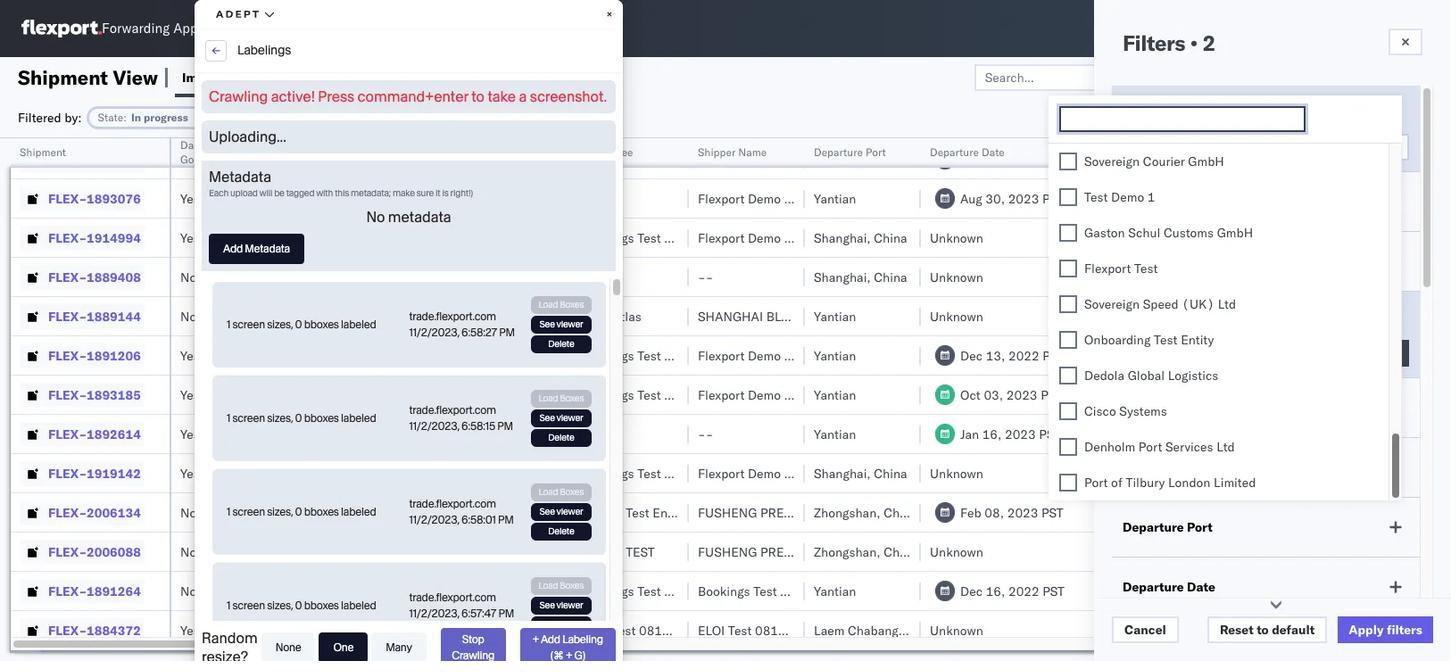 Task type: vqa. For each thing, say whether or not it's contained in the screenshot.
flex-1893185
yes



Task type: locate. For each thing, give the bounding box(es) containing it.
1 angeles, from the top
[[1365, 151, 1414, 167]]

2023 down oct 03, 2023 pdt
[[1005, 426, 1037, 442]]

0 vertical spatial 2022
[[1009, 348, 1040, 364]]

name down (uk) on the right
[[1173, 313, 1208, 330]]

1 vertical spatial ltd
[[859, 505, 880, 521]]

eloi test 081801 down test
[[582, 623, 686, 639]]

4 yes from the top
[[180, 387, 200, 403]]

ocean fcl for flex-1889408
[[493, 269, 555, 285]]

1 vertical spatial zhongshan,
[[814, 544, 881, 560]]

departure date up "aug"
[[930, 146, 1005, 159]]

2023 right 14,
[[1213, 505, 1244, 521]]

1 horizontal spatial shipper name
[[1123, 313, 1208, 330]]

0 horizontal spatial eloi
[[582, 623, 609, 639]]

6 bookings test consignee from the top
[[582, 584, 725, 600]]

9 resize handle column header from the left
[[1106, 138, 1127, 662]]

consignee for flex-1914994
[[665, 230, 725, 246]]

in progress button
[[1123, 134, 1410, 161]]

ocean fcl for flex-2006134
[[493, 505, 555, 521]]

demo for 1891206
[[748, 348, 781, 364]]

yes
[[180, 191, 200, 207], [180, 230, 200, 246], [180, 348, 200, 364], [180, 387, 200, 403], [180, 426, 200, 442], [180, 466, 200, 482], [180, 623, 200, 639]]

1 ping from the top
[[582, 505, 612, 521]]

03, for oct
[[984, 387, 1004, 403]]

0 vertical spatial beach,
[[1372, 387, 1412, 403]]

progress inside in progress 'button'
[[1158, 139, 1210, 155]]

work
[[237, 110, 263, 124]]

7 ocean from the top
[[493, 466, 530, 482]]

state for state
[[1123, 107, 1155, 123]]

flexport for 1914994
[[698, 230, 745, 246]]

dec left 13,
[[961, 348, 983, 364]]

1 vertical spatial 16,
[[983, 426, 1002, 442]]

yes right 1884372
[[180, 623, 200, 639]]

jan up logistics
[[1166, 348, 1185, 364]]

0 horizontal spatial eloi test 081801
[[582, 623, 686, 639]]

departure date inside button
[[930, 146, 1005, 159]]

arrival
[[1136, 146, 1167, 159]]

03, right mar
[[1192, 151, 1211, 167]]

final
[[1341, 146, 1365, 159]]

pst up limited
[[1245, 426, 1267, 442]]

2 fcl from the top
[[533, 269, 555, 285]]

entity
[[1182, 332, 1215, 348], [653, 505, 686, 521]]

5 no from the top
[[180, 544, 197, 560]]

feb left 22,
[[1166, 584, 1187, 600]]

demo for 1893185
[[748, 387, 781, 403]]

ltd
[[1219, 296, 1237, 312], [1217, 439, 1236, 455]]

yantian for jan 16, 2023 pst
[[814, 426, 857, 442]]

7 ca from the top
[[1417, 426, 1434, 442]]

0 vertical spatial precision
[[761, 505, 827, 521]]

1 horizontal spatial eloi
[[698, 623, 725, 639]]

5 resize handle column header from the left
[[552, 138, 573, 662]]

flex- up flex-2006134 button
[[48, 466, 87, 482]]

0 vertical spatial shanghai,
[[814, 230, 871, 246]]

1 los angeles, ca from the top
[[1341, 151, 1434, 167]]

5 ocean from the top
[[493, 387, 530, 403]]

port left of
[[1085, 475, 1109, 491]]

cisco
[[1085, 403, 1117, 419]]

1 vertical spatial co.,
[[830, 505, 856, 521]]

bookings for flex-1914994
[[582, 230, 635, 246]]

5 yes from the top
[[180, 426, 200, 442]]

list box
[[1049, 0, 1390, 501]]

ocean for 1893185
[[493, 387, 530, 403]]

long
[[1341, 387, 1369, 403], [1341, 623, 1369, 639]]

jan left 25,
[[961, 151, 980, 167]]

1 vertical spatial shanghai,
[[814, 269, 871, 285]]

1 vertical spatial califor
[[1415, 623, 1452, 639]]

1 vertical spatial jan 16, 2023 pst
[[961, 426, 1062, 442]]

2 zhongshan, from the top
[[814, 544, 881, 560]]

0 horizontal spatial departure date
[[930, 146, 1005, 159]]

state right by: at the left top of the page
[[98, 110, 123, 124]]

ping for ping - test
[[582, 544, 612, 560]]

1 vertical spatial long beach, califor
[[1341, 623, 1452, 639]]

0 vertical spatial califor
[[1415, 387, 1452, 403]]

oct down dec 13, 2022 pst
[[961, 387, 981, 403]]

dec for dec 16, 2022 pst
[[961, 584, 983, 600]]

0 vertical spatial long beach, califor
[[1341, 387, 1452, 403]]

5 angeles, from the top
[[1365, 309, 1414, 325]]

2 horizontal spatial progress
[[1158, 139, 1210, 155]]

flex- inside 'button'
[[48, 191, 87, 207]]

0 vertical spatial fusheng
[[698, 505, 758, 521]]

0 vertical spatial departure date
[[930, 146, 1005, 159]]

consignee button
[[573, 142, 672, 160]]

pdt up jan 17, 2023 pst
[[1247, 387, 1270, 403]]

jan 17, 2023 pst
[[1166, 426, 1267, 442]]

pdt down jan 25, 2023 pst
[[1043, 191, 1066, 207]]

eloi test 081801 down bookings test shipper china
[[698, 623, 802, 639]]

reset to default button
[[1208, 617, 1328, 644]]

0 vertical spatial mode
[[493, 146, 520, 159]]

16, up logistics
[[1188, 348, 1208, 364]]

flex- down flex-1891206 button
[[48, 387, 87, 403]]

no for flex-1891264
[[180, 584, 197, 600]]

0 vertical spatial sovereign
[[1085, 153, 1140, 169]]

4 flex- from the top
[[48, 269, 87, 285]]

name left ningbo on the right of page
[[739, 146, 767, 159]]

(uk)
[[1183, 296, 1215, 312]]

import button
[[175, 57, 230, 97]]

flex- down flex-2006088 "button"
[[48, 584, 87, 600]]

flexport for 1891206
[[698, 348, 745, 364]]

no right 2006088 at the bottom of the page
[[180, 544, 197, 560]]

reset to default
[[1221, 622, 1316, 638]]

flex- up flex-2006088 "button"
[[48, 505, 87, 521]]

gmbh right mar
[[1189, 153, 1225, 169]]

state up arrival on the top of page
[[1123, 107, 1155, 123]]

bookings test consignee for oct 03, 2023 pdt
[[582, 387, 725, 403]]

1 ocean fcl from the top
[[493, 151, 555, 167]]

no right 1889144
[[180, 309, 197, 325]]

yes right 1893185
[[180, 387, 200, 403]]

pdt
[[1043, 191, 1066, 207], [1041, 387, 1064, 403], [1247, 387, 1270, 403]]

flexport demo shipper co.
[[698, 151, 849, 167], [698, 191, 849, 207], [698, 230, 849, 246], [698, 348, 849, 364], [698, 387, 849, 403], [698, 466, 849, 482]]

default
[[1273, 622, 1316, 638]]

1 vertical spatial beach,
[[1372, 623, 1412, 639]]

1 vertical spatial mode
[[1123, 194, 1157, 210]]

8 flex- from the top
[[48, 426, 87, 442]]

3 co. from the top
[[832, 230, 849, 246]]

name up 17,
[[1189, 400, 1224, 416]]

1 zhongshan, china from the top
[[814, 505, 918, 521]]

16, down oct 03, 2023 pdt
[[983, 426, 1002, 442]]

ca for flex-1889408
[[1417, 269, 1434, 285]]

china
[[875, 230, 908, 246], [875, 269, 908, 285], [875, 466, 908, 482], [884, 505, 918, 521], [884, 544, 918, 560], [828, 584, 861, 600]]

5 fcl from the top
[[533, 387, 555, 403]]

bookings for flex-1919142
[[582, 466, 635, 482]]

feb for feb 08, 2023 pst
[[961, 505, 982, 521]]

departure port
[[814, 146, 886, 159], [1123, 520, 1213, 536]]

yes right "1892614"
[[180, 426, 200, 442]]

co. for jan
[[832, 151, 849, 167]]

port right ningbo on the right of page
[[866, 146, 886, 159]]

ping
[[582, 505, 612, 521], [582, 544, 612, 560]]

yes down the goods
[[180, 191, 200, 207]]

no down state : in progress
[[180, 151, 197, 167]]

shipment up by: at the left top of the page
[[18, 65, 108, 90]]

shipper
[[698, 146, 736, 159], [785, 151, 829, 167], [785, 191, 829, 207], [785, 230, 829, 246], [1123, 313, 1170, 330], [785, 348, 829, 364], [785, 387, 829, 403], [785, 466, 829, 482], [781, 584, 825, 600]]

ca for flex-1891206
[[1417, 348, 1434, 364]]

2022 for 13,
[[1009, 348, 1040, 364]]

10 ocean from the top
[[493, 584, 530, 600]]

los angeles, ca for 1889408
[[1341, 269, 1434, 285]]

gmbh right customs
[[1218, 225, 1254, 241]]

1 vertical spatial ping
[[582, 544, 612, 560]]

5 flexport demo shipper co. from the top
[[698, 387, 849, 403]]

pst right 08,
[[1042, 505, 1064, 521]]

2 vertical spatial 16,
[[986, 584, 1006, 600]]

1 zhongshan, from the top
[[814, 505, 881, 521]]

yantian for oct 03, 2023 pdt
[[814, 387, 857, 403]]

1 2022 from the top
[[1009, 348, 1040, 364]]

1 no from the top
[[180, 151, 197, 167]]

1 horizontal spatial departure date
[[1123, 580, 1216, 596]]

oct for oct 04, 2023 pdt
[[1166, 387, 1187, 403]]

file exception button
[[1243, 64, 1365, 91], [1243, 64, 1365, 91]]

bookings test consignee
[[582, 151, 725, 167], [582, 230, 725, 246], [582, 348, 725, 364], [582, 387, 725, 403], [582, 466, 725, 482], [582, 584, 725, 600]]

2 beach, from the top
[[1372, 623, 1412, 639]]

yantian for dec 13, 2022 pst
[[814, 348, 857, 364]]

2 precision from the top
[[761, 544, 827, 560]]

14,
[[1191, 505, 1210, 521]]

•
[[1191, 29, 1198, 56]]

flex-1889408 button
[[20, 265, 145, 290]]

in
[[131, 110, 141, 124], [459, 110, 469, 124], [1143, 139, 1155, 155]]

2022 right 13,
[[1009, 348, 1040, 364]]

yantian
[[814, 191, 857, 207], [814, 309, 857, 325], [814, 348, 857, 364], [814, 387, 857, 403], [814, 426, 857, 442], [814, 584, 857, 600]]

1 vertical spatial zhongshan, china
[[814, 544, 918, 560]]

mode
[[493, 146, 520, 159], [1123, 194, 1157, 210]]

thailand
[[906, 623, 955, 639]]

jan left 17,
[[1166, 426, 1185, 442]]

16, for feb
[[986, 584, 1006, 600]]

dangerous goods button
[[171, 135, 245, 167]]

081801 down test
[[639, 623, 686, 639]]

angeles, for flex-1893076
[[1365, 191, 1414, 207]]

0 horizontal spatial shipper name
[[698, 146, 767, 159]]

califor
[[1415, 387, 1452, 403], [1415, 623, 1452, 639]]

1 horizontal spatial oct
[[1166, 387, 1187, 403]]

2 shanghai, china from the top
[[814, 269, 908, 285]]

10 ocean fcl from the top
[[493, 584, 555, 600]]

5 ocean fcl from the top
[[493, 387, 555, 403]]

port right final
[[1368, 146, 1388, 159]]

zhongshan,
[[814, 505, 881, 521], [814, 544, 881, 560]]

0 vertical spatial dec
[[961, 348, 983, 364]]

tilbury
[[1126, 475, 1166, 491]]

dec for dec 13, 2022 pst
[[961, 348, 983, 364]]

entity down (uk) on the right
[[1182, 332, 1215, 348]]

8 los from the top
[[1341, 466, 1361, 482]]

oct left 04,
[[1166, 387, 1187, 403]]

0 horizontal spatial jan 16, 2023 pst
[[961, 426, 1062, 442]]

zhongshan, for ping - test entity
[[814, 505, 881, 521]]

1 vertical spatial sovereign
[[1085, 296, 1140, 312]]

pst up "aug 30, 2023 pdt"
[[1040, 151, 1062, 167]]

yes right the 1919142
[[180, 466, 200, 482]]

flexport demo shipper co. for oct
[[698, 387, 849, 403]]

1 vertical spatial precision
[[761, 544, 827, 560]]

for
[[363, 110, 378, 124]]

3 shanghai, china from the top
[[814, 466, 908, 482]]

bookings test shipper china
[[698, 584, 861, 600]]

2022 down feb 08, 2023 pst in the bottom right of the page
[[1009, 584, 1040, 600]]

ocean fcl for flex-1911466
[[493, 151, 555, 167]]

london
[[1169, 475, 1211, 491]]

None text field
[[1066, 113, 1305, 128]]

1 horizontal spatial in
[[459, 110, 469, 124]]

1 vertical spatial departure date
[[1123, 580, 1216, 596]]

1 horizontal spatial progress
[[472, 110, 516, 124]]

departure date up cancel button
[[1123, 580, 1216, 596]]

2 oct from the left
[[1166, 387, 1187, 403]]

jan
[[961, 151, 980, 167], [1166, 348, 1185, 364], [961, 426, 980, 442], [1166, 426, 1185, 442]]

sovereign up test demo 1
[[1085, 153, 1140, 169]]

4 co. from the top
[[832, 348, 849, 364]]

oct for oct 03, 2023 pdt
[[961, 387, 981, 403]]

consignee for flex-1891264
[[665, 584, 725, 600]]

None checkbox
[[1060, 153, 1078, 171], [1060, 188, 1078, 206], [1060, 224, 1078, 242], [1060, 296, 1078, 313], [1060, 331, 1078, 349], [1060, 438, 1078, 456], [1060, 474, 1078, 492], [1060, 153, 1078, 171], [1060, 188, 1078, 206], [1060, 224, 1078, 242], [1060, 296, 1078, 313], [1060, 331, 1078, 349], [1060, 438, 1078, 456], [1060, 474, 1078, 492]]

8 fcl from the top
[[533, 505, 555, 521]]

8 ocean from the top
[[493, 505, 530, 521]]

1 horizontal spatial 03,
[[1192, 151, 1211, 167]]

1 horizontal spatial jan 16, 2023 pst
[[1166, 348, 1267, 364]]

entity up test
[[653, 505, 686, 521]]

2023 right 25,
[[1005, 151, 1037, 167]]

0 horizontal spatial departure port
[[814, 146, 886, 159]]

eloi down bookings test shipper china
[[698, 623, 725, 639]]

state for state : in progress
[[98, 110, 123, 124]]

1 vertical spatial 2022
[[1009, 584, 1040, 600]]

1 shanghai, from the top
[[814, 230, 871, 246]]

2 flex- from the top
[[48, 191, 87, 207]]

bookings for flex-1893185
[[582, 387, 635, 403]]

flex- for 1884372
[[48, 623, 87, 639]]

shanghai
[[698, 309, 764, 325]]

0 vertical spatial 03,
[[1192, 151, 1211, 167]]

name down services
[[1165, 460, 1200, 476]]

0 vertical spatial shipment
[[18, 65, 108, 90]]

10 resize handle column header from the left
[[1311, 138, 1332, 662]]

1 horizontal spatial state
[[1123, 107, 1155, 123]]

0 horizontal spatial 03,
[[984, 387, 1004, 403]]

shipment view
[[18, 65, 158, 90]]

yes right 1891206
[[180, 348, 200, 364]]

0 vertical spatial ltd
[[1219, 296, 1237, 312]]

flexport. image
[[21, 20, 102, 37]]

date
[[982, 146, 1005, 159], [1170, 146, 1193, 159], [1188, 580, 1216, 596]]

1 sovereign from the top
[[1085, 153, 1140, 169]]

jan 16, 2023 pst down oct 03, 2023 pdt
[[961, 426, 1062, 442]]

ocean fcl for flex-1891206
[[493, 348, 555, 364]]

list box containing sovereign courier gmbh
[[1049, 0, 1390, 501]]

6 ca from the top
[[1417, 348, 1434, 364]]

departure port inside button
[[814, 146, 886, 159]]

status
[[290, 110, 321, 124]]

Search Shipments (/) text field
[[1110, 15, 1282, 42]]

1 horizontal spatial entity
[[1182, 332, 1215, 348]]

1 vertical spatial gmbh
[[1218, 225, 1254, 241]]

2023 right 04,
[[1212, 387, 1243, 403]]

2 yes from the top
[[180, 230, 200, 246]]

1889408
[[87, 269, 141, 285]]

1 ca from the top
[[1417, 151, 1434, 167]]

resize handle column header for departure port
[[900, 138, 922, 662]]

2 vertical spatial ltd
[[859, 544, 880, 560]]

jan 16, 2023 pst up logistics
[[1166, 348, 1267, 364]]

yes right 1914994
[[180, 230, 200, 246]]

11 flex- from the top
[[48, 544, 87, 560]]

gaston schul customs gmbh
[[1085, 225, 1254, 241]]

los angeles, ca
[[1341, 151, 1434, 167], [1341, 191, 1434, 207], [1341, 230, 1434, 246], [1341, 269, 1434, 285], [1341, 309, 1434, 325], [1341, 348, 1434, 364], [1341, 426, 1434, 442], [1341, 466, 1434, 482], [1341, 505, 1434, 521], [1341, 584, 1434, 600]]

flexport for 1911466
[[698, 151, 745, 167]]

flex- for 1891206
[[48, 348, 87, 364]]

flex-1891264 button
[[20, 579, 145, 604]]

5 yantian from the top
[[814, 426, 857, 442]]

feb 08, 2023 pst
[[961, 505, 1064, 521]]

:
[[123, 110, 127, 124], [321, 110, 324, 124]]

0 horizontal spatial oct
[[961, 387, 981, 403]]

2 vertical spatial co.,
[[830, 544, 856, 560]]

2
[[1203, 29, 1216, 56]]

no for flex-2006088
[[180, 544, 197, 560]]

0 vertical spatial entity
[[1182, 332, 1215, 348]]

los for flex-1891206
[[1341, 348, 1361, 364]]

flex- for 1893185
[[48, 387, 87, 403]]

3 resize handle column header from the left
[[346, 138, 368, 662]]

los for flex-1911466
[[1341, 151, 1361, 167]]

2 ca from the top
[[1417, 191, 1434, 207]]

import
[[182, 69, 223, 85]]

3 fcl from the top
[[533, 309, 555, 325]]

pdt for oct 03, 2023 pdt
[[1041, 387, 1064, 403]]

4 angeles, from the top
[[1365, 269, 1414, 285]]

ocean fcl for flex-1892614
[[493, 426, 555, 442]]

fcl for flex-1891264
[[533, 584, 555, 600]]

0 vertical spatial ping
[[582, 505, 612, 521]]

date for departure date button
[[982, 146, 1005, 159]]

0 horizontal spatial :
[[123, 110, 127, 124]]

6 no from the top
[[180, 584, 197, 600]]

flex- up the flex-1893076 'button' at the left of the page
[[48, 151, 87, 167]]

flex-1911466
[[48, 151, 141, 167]]

angeles,
[[1365, 151, 1414, 167], [1365, 191, 1414, 207], [1365, 230, 1414, 246], [1365, 269, 1414, 285], [1365, 309, 1414, 325], [1365, 348, 1414, 364], [1365, 426, 1414, 442], [1365, 466, 1414, 482], [1365, 505, 1414, 521], [1365, 584, 1414, 600]]

1891206
[[87, 348, 141, 364]]

ocean for 1891264
[[493, 584, 530, 600]]

eloi down 'ping - test'
[[582, 623, 609, 639]]

0 vertical spatial jan 16, 2023 pst
[[1166, 348, 1267, 364]]

4 los from the top
[[1341, 269, 1361, 285]]

ping up 'ping - test'
[[582, 505, 612, 521]]

1 beach, from the top
[[1372, 387, 1412, 403]]

2 resize handle column header from the left
[[230, 138, 252, 662]]

flex- down flex-1889144 button
[[48, 348, 87, 364]]

sovereign up onboarding
[[1085, 296, 1140, 312]]

co., for fake atlas
[[834, 309, 860, 325]]

2 flexport demo shipper co. from the top
[[698, 191, 849, 207]]

califor for yantian
[[1415, 387, 1452, 403]]

1 vertical spatial ltd
[[1217, 439, 1236, 455]]

16, down 08,
[[986, 584, 1006, 600]]

no right 2006134
[[180, 505, 197, 521]]

10 los from the top
[[1341, 584, 1361, 600]]

7 resize handle column header from the left
[[784, 138, 805, 662]]

2 ocean fcl from the top
[[493, 269, 555, 285]]

dedola
[[1085, 368, 1125, 384]]

1 horizontal spatial 081801
[[755, 623, 802, 639]]

4 ocean fcl from the top
[[493, 348, 555, 364]]

fake
[[582, 309, 609, 325]]

ping left test
[[582, 544, 612, 560]]

03, down 13,
[[984, 387, 1004, 403]]

4 ca from the top
[[1417, 269, 1434, 285]]

shipment inside button
[[20, 146, 66, 159]]

3 no from the top
[[180, 309, 197, 325]]

china for flex-1914994
[[875, 230, 908, 246]]

2 081801 from the left
[[755, 623, 802, 639]]

0 horizontal spatial state
[[98, 110, 123, 124]]

1 vertical spatial entity
[[653, 505, 686, 521]]

Search... text field
[[975, 64, 1169, 91]]

8 resize handle column header from the left
[[900, 138, 922, 662]]

2 vertical spatial shanghai, china
[[814, 466, 908, 482]]

1 vertical spatial fusheng precision co., ltd
[[698, 544, 880, 560]]

shanghai, for flex-1914994
[[814, 230, 871, 246]]

ca for flex-1891264
[[1417, 584, 1434, 600]]

1 vertical spatial shipment
[[20, 146, 66, 159]]

9 flex- from the top
[[48, 466, 87, 482]]

1 vertical spatial long
[[1341, 623, 1369, 639]]

resize handle column header
[[148, 138, 170, 662], [230, 138, 252, 662], [346, 138, 368, 662], [463, 138, 484, 662], [552, 138, 573, 662], [668, 138, 689, 662], [784, 138, 805, 662], [900, 138, 922, 662], [1106, 138, 1127, 662], [1311, 138, 1332, 662], [1427, 138, 1448, 662]]

vessel name
[[1123, 460, 1200, 476]]

0 horizontal spatial 081801
[[639, 623, 686, 639]]

03, for mar
[[1192, 151, 1211, 167]]

2 bookings test consignee from the top
[[582, 230, 725, 246]]

8 los angeles, ca from the top
[[1341, 466, 1434, 482]]

0 vertical spatial zhongshan, china
[[814, 505, 918, 521]]

10 flex- from the top
[[48, 505, 87, 521]]

flexport for 1919142
[[698, 466, 745, 482]]

chabang,
[[848, 623, 903, 639]]

1 co. from the top
[[832, 151, 849, 167]]

1 horizontal spatial mode
[[1123, 194, 1157, 210]]

5 ca from the top
[[1417, 309, 1434, 325]]

flex- for 1911466
[[48, 151, 87, 167]]

1 fusheng precision co., ltd from the top
[[698, 505, 880, 521]]

0 vertical spatial fusheng precision co., ltd
[[698, 505, 880, 521]]

1 vertical spatial fusheng
[[698, 544, 758, 560]]

zhongshan, china for ping - test entity
[[814, 505, 918, 521]]

2 fusheng from the top
[[698, 544, 758, 560]]

pst down oct 03, 2023 pdt
[[1040, 426, 1062, 442]]

1 vertical spatial shanghai, china
[[814, 269, 908, 285]]

name inside button
[[739, 146, 767, 159]]

fusheng
[[698, 505, 758, 521], [698, 544, 758, 560]]

2 vertical spatial shanghai,
[[814, 466, 871, 482]]

25,
[[983, 151, 1002, 167]]

sovereign courier gmbh
[[1085, 153, 1225, 169]]

ocean fcl for flex-2006088
[[493, 544, 555, 560]]

13 flex- from the top
[[48, 623, 87, 639]]

flex- down flex-1911466 button
[[48, 191, 87, 207]]

2 los angeles, ca from the top
[[1341, 191, 1434, 207]]

0 vertical spatial shanghai, china
[[814, 230, 908, 246]]

flexport
[[698, 151, 745, 167], [698, 191, 745, 207], [698, 230, 745, 246], [1085, 260, 1132, 277], [698, 348, 745, 364], [698, 387, 745, 403], [698, 466, 745, 482]]

of
[[1112, 475, 1123, 491]]

pst up oct 03, 2023 pdt
[[1043, 348, 1065, 364]]

no right 1889408
[[180, 269, 197, 285]]

1 vertical spatial dec
[[961, 584, 983, 600]]

3 bookings test consignee from the top
[[582, 348, 725, 364]]

shanghai,
[[814, 230, 871, 246], [814, 269, 871, 285], [814, 466, 871, 482]]

6 ocean fcl from the top
[[493, 426, 555, 442]]

courier
[[1144, 153, 1186, 169]]

: left 'ready'
[[321, 110, 324, 124]]

consignee for flex-1893185
[[665, 387, 725, 403]]

2 horizontal spatial in
[[1143, 139, 1155, 155]]

1 vertical spatial 03,
[[984, 387, 1004, 403]]

1914994
[[87, 230, 141, 246]]

3 los angeles, ca from the top
[[1341, 230, 1434, 246]]

1 dec from the top
[[961, 348, 983, 364]]

pst down limited
[[1248, 505, 1270, 521]]

0 vertical spatial shipper name
[[698, 146, 767, 159]]

0 vertical spatial ltd
[[863, 309, 885, 325]]

2 long beach, califor from the top
[[1341, 623, 1452, 639]]

pdt down dec 13, 2022 pst
[[1041, 387, 1064, 403]]

flexport demo shipper co. for jan
[[698, 151, 849, 167]]

shipment button
[[11, 142, 152, 160]]

blocked,
[[412, 110, 456, 124]]

fcl for flex-1919142
[[533, 466, 555, 482]]

1 vertical spatial departure port
[[1123, 520, 1213, 536]]

2 dec from the top
[[961, 584, 983, 600]]

co.
[[832, 151, 849, 167], [832, 191, 849, 207], [832, 230, 849, 246], [832, 348, 849, 364], [832, 387, 849, 403], [832, 466, 849, 482]]

flexport demo shipper co. for aug
[[698, 191, 849, 207]]

angeles, for flex-1891264
[[1365, 584, 1414, 600]]

ltd right 17,
[[1217, 439, 1236, 455]]

ltd right (uk) on the right
[[1219, 296, 1237, 312]]

flex- down the flex-1893076 'button' at the left of the page
[[48, 230, 87, 246]]

2 angeles, from the top
[[1365, 191, 1414, 207]]

0 horizontal spatial mode
[[493, 146, 520, 159]]

0 vertical spatial long
[[1341, 387, 1369, 403]]

angeles, for flex-1914994
[[1365, 230, 1414, 246]]

shipment for shipment
[[20, 146, 66, 159]]

0 horizontal spatial progress
[[144, 110, 188, 124]]

filtered by:
[[18, 109, 82, 125]]

consignee for flex-1891206
[[665, 348, 725, 364]]

flex- inside 'button'
[[48, 426, 87, 442]]

los angeles, ca for 1892614
[[1341, 426, 1434, 442]]

co., for ping - test entity
[[830, 505, 856, 521]]

0 vertical spatial co.,
[[834, 309, 860, 325]]

flex- up flex-1891206 button
[[48, 309, 87, 325]]

3 ocean from the top
[[493, 309, 530, 325]]

None checkbox
[[1060, 260, 1078, 278], [1060, 367, 1078, 385], [1060, 403, 1078, 421], [1060, 260, 1078, 278], [1060, 367, 1078, 385], [1060, 403, 1078, 421]]

4 ocean from the top
[[493, 348, 530, 364]]

6 flex- from the top
[[48, 348, 87, 364]]

demo for 1914994
[[748, 230, 781, 246]]

fcl
[[533, 151, 555, 167], [533, 269, 555, 285], [533, 309, 555, 325], [533, 348, 555, 364], [533, 387, 555, 403], [533, 426, 555, 442], [533, 466, 555, 482], [533, 505, 555, 521], [533, 544, 555, 560], [533, 584, 555, 600], [533, 623, 555, 639]]

2 yantian from the top
[[814, 309, 857, 325]]

test demo 1
[[1085, 189, 1156, 205]]

no right 1891264
[[180, 584, 197, 600]]

0 vertical spatial zhongshan,
[[814, 505, 881, 521]]

3 angeles, from the top
[[1365, 230, 1414, 246]]

dec
[[961, 348, 983, 364], [961, 584, 983, 600]]

flex- for 1891264
[[48, 584, 87, 600]]

1 horizontal spatial :
[[321, 110, 324, 124]]

ocean fcl
[[493, 151, 555, 167], [493, 269, 555, 285], [493, 309, 555, 325], [493, 348, 555, 364], [493, 387, 555, 403], [493, 426, 555, 442], [493, 466, 555, 482], [493, 505, 555, 521], [493, 544, 555, 560], [493, 584, 555, 600], [493, 623, 555, 639]]

departure date button
[[922, 142, 1109, 160]]

feb for feb 14, 2023 pst
[[1166, 505, 1187, 521]]

2 califor from the top
[[1415, 623, 1452, 639]]

6 ocean from the top
[[493, 426, 530, 442]]

081801 down bookings test shipper china
[[755, 623, 802, 639]]

pst right mar
[[1249, 151, 1271, 167]]

4 resize handle column header from the left
[[463, 138, 484, 662]]

demo for 1911466
[[748, 151, 781, 167]]

feb left 14,
[[1166, 505, 1187, 521]]

fusheng precision co., ltd
[[698, 505, 880, 521], [698, 544, 880, 560]]

eloi test 081801
[[582, 623, 686, 639], [698, 623, 802, 639]]

2 ocean from the top
[[493, 269, 530, 285]]

2 long from the top
[[1341, 623, 1369, 639]]

4 bookings test consignee from the top
[[582, 387, 725, 403]]

los angeles, ca for 2006134
[[1341, 505, 1434, 521]]

1 horizontal spatial eloi test 081801
[[698, 623, 802, 639]]

feb left 08,
[[961, 505, 982, 521]]

flex- up flex-1891264 "button"
[[48, 544, 87, 560]]

1 flexport demo shipper co. from the top
[[698, 151, 849, 167]]

2 los from the top
[[1341, 191, 1361, 207]]

dec down feb 08, 2023 pst in the bottom right of the page
[[961, 584, 983, 600]]

: down view
[[123, 110, 127, 124]]

flex- inside button
[[48, 466, 87, 482]]

0 vertical spatial departure port
[[814, 146, 886, 159]]

2 2022 from the top
[[1009, 584, 1040, 600]]

ca for flex-1892614
[[1417, 426, 1434, 442]]

feb 22, 2023 pst
[[1166, 584, 1270, 600]]

los angeles, ca for 1911466
[[1341, 151, 1434, 167]]



Task type: describe. For each thing, give the bounding box(es) containing it.
china for flex-2006134
[[884, 505, 918, 521]]

long beach, califor for laem chabang, thailand
[[1341, 623, 1452, 639]]

laem
[[814, 623, 845, 639]]

in progress
[[1143, 139, 1210, 155]]

aug
[[961, 191, 983, 207]]

16, for jan
[[983, 426, 1002, 442]]

ltd for test
[[859, 544, 880, 560]]

shipper name button
[[689, 142, 788, 160]]

demo for 1893076
[[748, 191, 781, 207]]

entity inside list box
[[1182, 332, 1215, 348]]

port of tilbury london limited
[[1085, 475, 1257, 491]]

jan down oct 03, 2023 pdt
[[961, 426, 980, 442]]

22,
[[1191, 584, 1210, 600]]

fcl for flex-2006134
[[533, 505, 555, 521]]

consignee inside button
[[582, 146, 634, 159]]

final port
[[1341, 146, 1388, 159]]

los for flex-1893076
[[1341, 191, 1361, 207]]

demo for 1919142
[[748, 466, 781, 482]]

vessel
[[1123, 460, 1162, 476]]

yes for flex-1892614
[[180, 426, 200, 442]]

state : in progress
[[98, 110, 188, 124]]

jan 25, 2023 pst
[[961, 151, 1062, 167]]

reset
[[1221, 622, 1254, 638]]

shanghai, china for flex-1914994
[[814, 230, 908, 246]]

fusheng for ping - test
[[698, 544, 758, 560]]

view
[[113, 65, 158, 90]]

sovereign for sovereign speed (uk) ltd
[[1085, 296, 1140, 312]]

fake atlas
[[582, 309, 642, 325]]

flex-1893185 button
[[20, 383, 145, 408]]

flex- for 1889144
[[48, 309, 87, 325]]

final port button
[[1332, 142, 1431, 160]]

2023 up logistics
[[1211, 348, 1242, 364]]

1 : from the left
[[123, 110, 127, 124]]

feb 14, 2023 pst
[[1166, 505, 1270, 521]]

filtered
[[18, 109, 61, 125]]

yantian for dec 16, 2022 pst
[[814, 584, 857, 600]]

flex-1893185
[[48, 387, 141, 403]]

flex-1889408
[[48, 269, 141, 285]]

work,
[[381, 110, 409, 124]]

2006088
[[87, 544, 141, 560]]

customs
[[1164, 225, 1215, 241]]

0 vertical spatial gmbh
[[1189, 153, 1225, 169]]

1 vertical spatial shipper name
[[1123, 313, 1208, 330]]

consignee for flex-1919142
[[665, 466, 725, 482]]

angeles, for flex-1892614
[[1365, 426, 1414, 442]]

flex-1914994
[[48, 230, 141, 246]]

oct 04, 2023 pdt
[[1166, 387, 1270, 403]]

ocean for 1911466
[[493, 151, 530, 167]]

flex-1892614 button
[[20, 422, 145, 447]]

cisco systems
[[1085, 403, 1168, 419]]

5 bookings test consignee from the top
[[582, 466, 725, 482]]

pdt for aug 30, 2023 pdt
[[1043, 191, 1066, 207]]

fcl for flex-1889144
[[533, 309, 555, 325]]

systems
[[1120, 403, 1168, 419]]

due soon
[[377, 146, 424, 159]]

pst down feb 08, 2023 pst in the bottom right of the page
[[1043, 584, 1065, 600]]

forwarding
[[102, 20, 170, 37]]

dedola global logistics
[[1085, 368, 1219, 384]]

shipper for flex-1893076
[[785, 191, 829, 207]]

flex- for 2006088
[[48, 544, 87, 560]]

resize handle column header for dangerous goods
[[230, 138, 252, 662]]

shanghai bluetech co., ltd
[[698, 309, 885, 325]]

shipper for flex-1911466
[[785, 151, 829, 167]]

shanghai, for flex-1889408
[[814, 269, 871, 285]]

forwarding app link
[[21, 20, 198, 37]]

item
[[265, 110, 287, 124]]

long for laem chabang, thailand
[[1341, 623, 1369, 639]]

los angeles, ca for 1914994
[[1341, 230, 1434, 246]]

apply filters button
[[1339, 617, 1434, 644]]

2023 right 08,
[[1008, 505, 1039, 521]]

angeles, for flex-1889144
[[1365, 309, 1414, 325]]

zhongshan, for ping - test
[[814, 544, 881, 560]]

bookings test consignee for dec 16, 2022 pst
[[582, 584, 725, 600]]

resize handle column header for final port
[[1427, 138, 1448, 662]]

pst up oct 04, 2023 pdt
[[1245, 348, 1267, 364]]

flex-1889144 button
[[20, 304, 145, 329]]

cancel button
[[1113, 617, 1179, 644]]

co. for oct
[[832, 387, 849, 403]]

aug 30, 2023 pdt
[[961, 191, 1066, 207]]

ca for flex-1914994
[[1417, 230, 1434, 246]]

resize handle column header for shipment
[[148, 138, 170, 662]]

goods
[[180, 153, 212, 166]]

limited
[[1215, 475, 1257, 491]]

mode button
[[484, 142, 555, 160]]

2023 right mar
[[1214, 151, 1245, 167]]

flex-1911466 button
[[20, 147, 145, 172]]

china for flex-2006088
[[884, 544, 918, 560]]

name down customs
[[1162, 254, 1197, 270]]

flexport demo shipper co. for dec
[[698, 348, 849, 364]]

1 eloi test 081801 from the left
[[582, 623, 686, 639]]

ready
[[329, 110, 361, 124]]

mar 03, 2023 pst
[[1166, 151, 1271, 167]]

6 co. from the top
[[832, 466, 849, 482]]

ocean fcl for flex-1891264
[[493, 584, 555, 600]]

los angeles, ca for 1891206
[[1341, 348, 1434, 364]]

bookings for flex-1891206
[[582, 348, 635, 364]]

ca for flex-1911466
[[1417, 151, 1434, 167]]

client name
[[1123, 254, 1197, 270]]

1 eloi from the left
[[582, 623, 609, 639]]

2023 right 17,
[[1211, 426, 1242, 442]]

2023 right 30,
[[1009, 191, 1040, 207]]

shipper for flex-1891206
[[785, 348, 829, 364]]

ningbo
[[814, 151, 855, 167]]

2 : from the left
[[321, 110, 324, 124]]

port down the london
[[1188, 520, 1213, 536]]

1884372
[[87, 623, 141, 639]]

13,
[[986, 348, 1006, 364]]

flex-1892614
[[48, 426, 141, 442]]

flexport for 1893076
[[698, 191, 745, 207]]

departure port button
[[805, 142, 904, 160]]

1 horizontal spatial departure port
[[1123, 520, 1213, 536]]

by:
[[65, 109, 82, 125]]

shipper inside button
[[698, 146, 736, 159]]

1 081801 from the left
[[639, 623, 686, 639]]

ltd for test
[[859, 505, 880, 521]]

0 vertical spatial 16,
[[1188, 348, 1208, 364]]

bookings test consignee for jan 25, 2023 pst
[[582, 151, 725, 167]]

1919142
[[87, 466, 141, 482]]

1891264
[[87, 584, 141, 600]]

to
[[1257, 622, 1270, 638]]

no for flex-1889144
[[180, 309, 197, 325]]

08,
[[985, 505, 1005, 521]]

flex-1919142 button
[[20, 461, 145, 486]]

apply
[[1350, 622, 1385, 638]]

2023 down dec 13, 2022 pst
[[1007, 387, 1038, 403]]

pdt for oct 04, 2023 pdt
[[1247, 387, 1270, 403]]

flex- for 1919142
[[48, 466, 87, 482]]

ping - test
[[582, 544, 655, 560]]

bookings test consignee for dec 13, 2022 pst
[[582, 348, 725, 364]]

file
[[1270, 69, 1292, 85]]

ca for flex-1889144
[[1417, 309, 1434, 325]]

schul
[[1129, 225, 1161, 241]]

apply filters
[[1350, 622, 1423, 638]]

6 flexport demo shipper co. from the top
[[698, 466, 849, 482]]

consignee name
[[1123, 400, 1224, 416]]

feb for feb 22, 2023 pst
[[1166, 584, 1187, 600]]

2 eloi from the left
[[698, 623, 725, 639]]

overdue
[[261, 146, 302, 159]]

oct 03, 2023 pdt
[[961, 387, 1064, 403]]

laem chabang, thailand
[[814, 623, 955, 639]]

ping for ping - test entity
[[582, 505, 612, 521]]

long beach, califor for yantian
[[1341, 387, 1452, 403]]

shipper name inside button
[[698, 146, 767, 159]]

fusheng precision co., ltd for ping - test
[[698, 544, 880, 560]]

angeles, for flex-2006134
[[1365, 505, 1414, 521]]

flex-1884372 button
[[20, 618, 145, 643]]

pst up the to
[[1248, 584, 1270, 600]]

no for flex-2006134
[[180, 505, 197, 521]]

resize handle column header for arrival date
[[1311, 138, 1332, 662]]

denholm
[[1085, 439, 1136, 455]]

1
[[1148, 189, 1156, 205]]

shanghai, china for flex-1889408
[[814, 269, 908, 285]]

sovereign speed (uk) ltd
[[1085, 296, 1237, 312]]

flex-1914994 button
[[20, 225, 145, 250]]

flexport test
[[1085, 260, 1159, 277]]

flex- for 1892614
[[48, 426, 87, 442]]

yantian for aug 30, 2023 pdt
[[814, 191, 857, 207]]

flex-1891264
[[48, 584, 141, 600]]

file exception
[[1270, 69, 1354, 85]]

mode inside button
[[493, 146, 520, 159]]

in inside 'button'
[[1143, 139, 1155, 155]]

2 eloi test 081801 from the left
[[698, 623, 802, 639]]

logistics
[[1169, 368, 1219, 384]]

ca for flex-2006134
[[1417, 505, 1434, 521]]

resize handle column header for shipper name
[[784, 138, 805, 662]]

2023 right 22,
[[1213, 584, 1244, 600]]

1893185
[[87, 387, 141, 403]]

dangerous goods
[[180, 138, 233, 166]]

0 horizontal spatial entity
[[653, 505, 686, 521]]

flexport for 1893185
[[698, 387, 745, 403]]

angeles, for flex-1889408
[[1365, 269, 1414, 285]]

los for flex-1889144
[[1341, 309, 1361, 325]]

no for flex-1889408
[[180, 269, 197, 285]]

ocean for 1889408
[[493, 269, 530, 285]]

0 horizontal spatial in
[[131, 110, 141, 124]]

port up vessel
[[1139, 439, 1163, 455]]

soon
[[399, 146, 424, 159]]

flex-2006134 button
[[20, 501, 145, 526]]

flex-2006088
[[48, 544, 141, 560]]

califor for laem chabang, thailand
[[1415, 623, 1452, 639]]

global
[[1128, 368, 1165, 384]]

date for arrival date button
[[1170, 146, 1193, 159]]

cancel
[[1125, 622, 1167, 638]]

forwarding app
[[102, 20, 198, 37]]

resize handle column header for departure date
[[1106, 138, 1127, 662]]

zhongshan, china for ping - test
[[814, 544, 918, 560]]

resize handle column header for consignee
[[668, 138, 689, 662]]

3 flexport demo shipper co. from the top
[[698, 230, 849, 246]]

flex- for 1889408
[[48, 269, 87, 285]]

los for flex-1914994
[[1341, 230, 1361, 246]]

fcl for flex-1911466
[[533, 151, 555, 167]]

shipper for flex-1891264
[[781, 584, 825, 600]]

co. for dec
[[832, 348, 849, 364]]

2006134
[[87, 505, 141, 521]]

bluetech
[[767, 309, 831, 325]]

flex-1919142
[[48, 466, 141, 482]]

flex- for 2006134
[[48, 505, 87, 521]]



